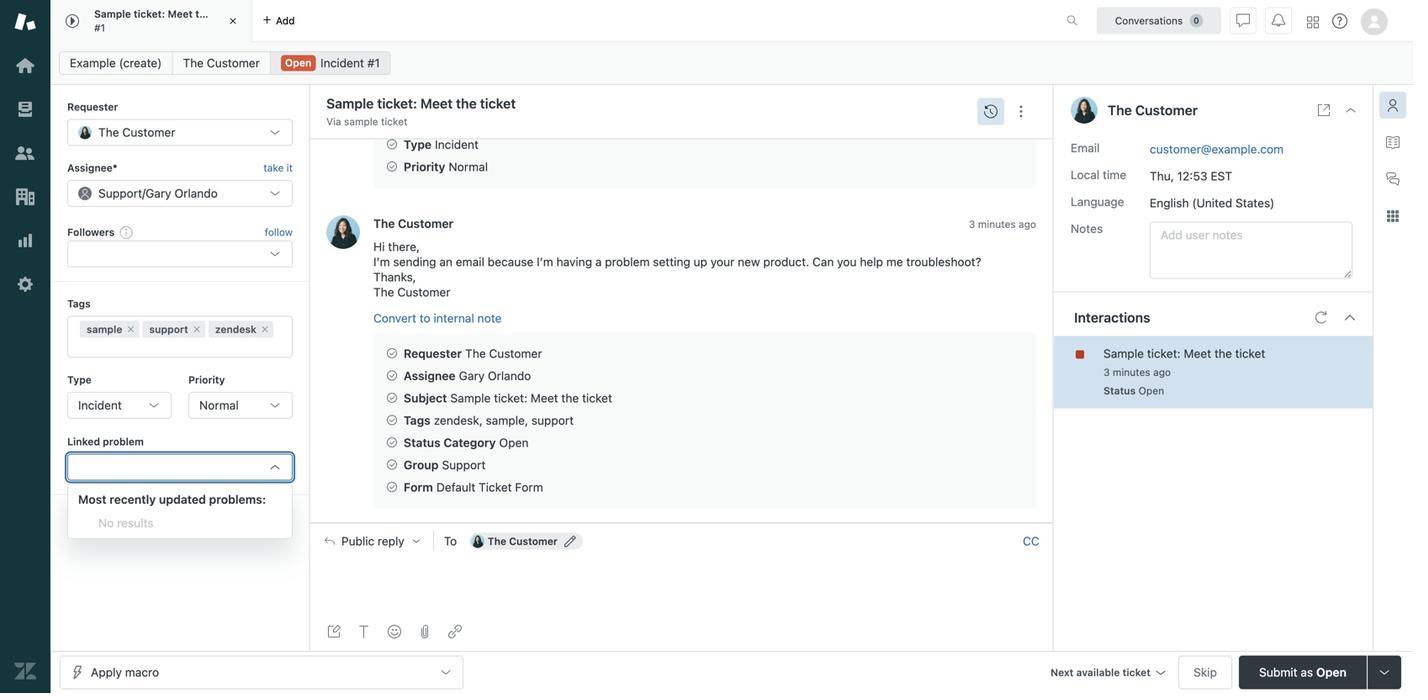 Task type: describe. For each thing, give the bounding box(es) containing it.
sample ticket: meet the ticket 3 minutes ago status open
[[1104, 347, 1266, 397]]

user image
[[1071, 97, 1098, 124]]

apply
[[91, 665, 122, 679]]

sample for sample ticket: meet the ticket 3 minutes ago status open
[[1104, 347, 1144, 361]]

notes
[[1071, 222, 1103, 236]]

draft mode image
[[327, 625, 341, 639]]

requester element
[[67, 119, 293, 146]]

thanks,
[[374, 270, 416, 284]]

conversations
[[1115, 15, 1183, 26]]

email
[[1071, 141, 1100, 155]]

orlando inside conversationlabel log
[[488, 369, 531, 383]]

notifications image
[[1272, 14, 1285, 27]]

cc button
[[1023, 534, 1040, 549]]

time
[[1103, 168, 1127, 182]]

the customer link inside conversationlabel log
[[374, 217, 454, 230]]

conversationlabel log
[[310, 86, 1053, 523]]

sample,
[[486, 414, 528, 428]]

meet for sample ticket: meet the ticket #1
[[168, 8, 193, 20]]

view more details image
[[1317, 103, 1331, 117]]

Subject field
[[323, 93, 972, 114]]

the up assignee gary orlando at the left of page
[[465, 347, 486, 361]]

ticket: for sample ticket: meet the ticket #1
[[134, 8, 165, 20]]

gary inside 'assignee*' element
[[146, 186, 171, 200]]

tab containing sample ticket: meet the ticket
[[50, 0, 252, 42]]

subject sample ticket: meet the ticket
[[404, 391, 612, 405]]

public reply
[[342, 534, 404, 548]]

states)
[[1236, 196, 1275, 210]]

ticket actions image
[[1015, 105, 1028, 118]]

est
[[1211, 169, 1233, 183]]

tags for tags zendesk, sample, support
[[404, 414, 431, 428]]

normal button
[[188, 392, 293, 419]]

a
[[595, 255, 602, 269]]

linked problem element
[[67, 454, 293, 481]]

assignee*
[[67, 162, 117, 174]]

the customer inside requester element
[[98, 125, 175, 139]]

assignee
[[404, 369, 456, 383]]

zendesk,
[[434, 414, 483, 428]]

#1 inside sample ticket: meet the ticket #1
[[94, 22, 105, 34]]

close image
[[225, 13, 241, 29]]

next available ticket
[[1051, 667, 1151, 678]]

support inside conversationlabel log
[[442, 458, 486, 472]]

the up 'hi'
[[374, 217, 395, 230]]

via sample ticket
[[326, 116, 408, 127]]

incident inside conversationlabel log
[[435, 137, 479, 151]]

macro
[[125, 665, 159, 679]]

1 vertical spatial sample
[[87, 324, 122, 335]]

knowledge image
[[1386, 135, 1400, 149]]

apply macro
[[91, 665, 159, 679]]

close image
[[1344, 103, 1358, 117]]

skip button
[[1179, 656, 1232, 689]]

customer down note
[[489, 347, 542, 361]]

the for sample ticket: meet the ticket 3 minutes ago status open
[[1215, 347, 1232, 361]]

group
[[404, 458, 439, 472]]

take it button
[[264, 159, 293, 176]]

the customer link inside "secondary" element
[[172, 51, 271, 75]]

thu,
[[1150, 169, 1174, 183]]

status category open
[[404, 436, 529, 450]]

open inside sample ticket: meet the ticket 3 minutes ago status open
[[1139, 385, 1164, 397]]

priority for priority
[[188, 374, 225, 386]]

via
[[326, 116, 341, 127]]

follow
[[265, 226, 293, 238]]

(create)
[[119, 56, 162, 70]]

apps image
[[1386, 209, 1400, 223]]

ticket inside sample ticket: meet the ticket 3 minutes ago status open
[[1235, 347, 1266, 361]]

example (create)
[[70, 56, 162, 70]]

Linked problem field
[[78, 460, 262, 475]]

incident for incident #1
[[321, 56, 364, 70]]

info on adding followers image
[[120, 225, 133, 239]]

interactions
[[1074, 310, 1150, 326]]

local time
[[1071, 168, 1127, 182]]

requester for requester
[[67, 101, 118, 113]]

english
[[1150, 196, 1189, 210]]

convert
[[374, 311, 416, 325]]

as
[[1301, 665, 1313, 679]]

an
[[439, 255, 453, 269]]

incident for incident
[[78, 398, 122, 412]]

ago inside sample ticket: meet the ticket 3 minutes ago status open
[[1153, 366, 1171, 378]]

to
[[420, 311, 431, 325]]

ticket: for sample ticket: meet the ticket 3 minutes ago status open
[[1147, 347, 1181, 361]]

tags for tags
[[67, 298, 91, 310]]

having
[[557, 255, 592, 269]]

ticket inside conversationlabel log
[[582, 391, 612, 405]]

reporting image
[[14, 230, 36, 252]]

no
[[98, 516, 114, 530]]

admin image
[[14, 273, 36, 295]]

tags zendesk, sample, support
[[404, 414, 574, 428]]

3 inside sample ticket: meet the ticket 3 minutes ago status open
[[1104, 366, 1110, 378]]

the customer inside "secondary" element
[[183, 56, 260, 70]]

follow button
[[265, 225, 293, 240]]

next available ticket button
[[1043, 656, 1172, 692]]

it
[[287, 162, 293, 174]]

support inside 'assignee*' element
[[98, 186, 142, 200]]

recently
[[110, 493, 156, 506]]

sample ticket: meet the ticket #1
[[94, 8, 242, 34]]

the customer up "thu,"
[[1108, 102, 1198, 118]]

the inside hi there, i'm sending an email because i'm having a problem setting up your new product. can you help me troubleshoot? thanks, the customer
[[374, 285, 394, 299]]

default
[[436, 481, 476, 494]]

customer up customer@example.com
[[1135, 102, 1198, 118]]

no results
[[98, 516, 154, 530]]

#1 inside "secondary" element
[[367, 56, 380, 70]]

tabs tab list
[[50, 0, 1049, 42]]

group support
[[404, 458, 486, 472]]

/
[[142, 186, 146, 200]]

assignee gary orlando
[[404, 369, 531, 383]]

troubleshoot?
[[906, 255, 981, 269]]

3 minutes ago text field
[[1104, 366, 1171, 378]]

available
[[1076, 667, 1120, 678]]

conversations button
[[1097, 7, 1221, 34]]

help
[[860, 255, 883, 269]]

ticket
[[479, 481, 512, 494]]

status inside conversationlabel log
[[404, 436, 441, 450]]

example
[[70, 56, 116, 70]]

you
[[837, 255, 857, 269]]

displays possible ticket submission types image
[[1378, 666, 1391, 679]]

3 minutes ago text field
[[969, 218, 1036, 230]]

cc
[[1023, 534, 1040, 548]]

convert to internal note button
[[374, 311, 502, 326]]

insert emojis image
[[388, 625, 401, 639]]

the right customer@example.com icon on the left of page
[[488, 536, 506, 547]]

to
[[444, 534, 457, 548]]

can
[[813, 255, 834, 269]]

add attachment image
[[418, 625, 432, 639]]

requester the customer
[[404, 347, 542, 361]]

type for type
[[67, 374, 92, 386]]

incident #1
[[321, 56, 380, 70]]

incident button
[[67, 392, 172, 419]]

zendesk products image
[[1307, 16, 1319, 28]]

problems:
[[209, 493, 266, 506]]

linked
[[67, 436, 100, 448]]

orlando inside 'assignee*' element
[[174, 186, 218, 200]]

ago inside conversationlabel log
[[1019, 218, 1036, 230]]

most recently updated problems:
[[78, 493, 266, 506]]

meet inside conversationlabel log
[[531, 391, 558, 405]]

remove image for zendesk
[[260, 324, 270, 334]]

organizations image
[[14, 186, 36, 208]]



Task type: locate. For each thing, give the bounding box(es) containing it.
1 vertical spatial #1
[[367, 56, 380, 70]]

customer@example.com image
[[471, 535, 484, 548]]

0 horizontal spatial i'm
[[374, 255, 390, 269]]

normal inside popup button
[[199, 398, 239, 412]]

the
[[195, 8, 212, 20], [1215, 347, 1232, 361], [561, 391, 579, 405]]

0 vertical spatial the customer link
[[172, 51, 271, 75]]

type for type incident
[[404, 137, 432, 151]]

1 horizontal spatial requester
[[404, 347, 462, 361]]

1 vertical spatial the
[[1215, 347, 1232, 361]]

ticket inside popup button
[[1123, 667, 1151, 678]]

zendesk support image
[[14, 11, 36, 33]]

the up assignee*
[[98, 125, 119, 139]]

the down sample ticket: meet the ticket #1
[[183, 56, 204, 70]]

1 horizontal spatial form
[[515, 481, 543, 494]]

public
[[342, 534, 375, 548]]

format text image
[[358, 625, 371, 639]]

0 vertical spatial ago
[[1019, 218, 1036, 230]]

followers element
[[67, 241, 293, 268]]

i'm left having
[[537, 255, 553, 269]]

form down group
[[404, 481, 433, 494]]

1 vertical spatial support
[[531, 414, 574, 428]]

results
[[117, 516, 154, 530]]

3 down interactions
[[1104, 366, 1110, 378]]

linked problem
[[67, 436, 144, 448]]

0 horizontal spatial normal
[[199, 398, 239, 412]]

the
[[183, 56, 204, 70], [1108, 102, 1132, 118], [98, 125, 119, 139], [374, 217, 395, 230], [374, 285, 394, 299], [465, 347, 486, 361], [488, 536, 506, 547]]

add
[[276, 15, 295, 26]]

0 vertical spatial incident
[[321, 56, 364, 70]]

#1 up example
[[94, 22, 105, 34]]

minutes
[[978, 218, 1016, 230], [1113, 366, 1151, 378]]

0 vertical spatial support
[[98, 186, 142, 200]]

1 horizontal spatial priority
[[404, 160, 445, 174]]

the customer
[[183, 56, 260, 70], [1108, 102, 1198, 118], [98, 125, 175, 139], [374, 217, 454, 230], [488, 536, 558, 547]]

sending
[[393, 255, 436, 269]]

support inside conversationlabel log
[[531, 414, 574, 428]]

0 horizontal spatial form
[[404, 481, 433, 494]]

0 vertical spatial ticket:
[[134, 8, 165, 20]]

customer inside requester element
[[122, 125, 175, 139]]

normal up linked problem 'element'
[[199, 398, 239, 412]]

i'm
[[374, 255, 390, 269], [537, 255, 553, 269]]

customer
[[207, 56, 260, 70], [1135, 102, 1198, 118], [122, 125, 175, 139], [398, 217, 454, 230], [397, 285, 450, 299], [489, 347, 542, 361], [509, 536, 558, 547]]

remove image for sample
[[126, 324, 136, 334]]

0 vertical spatial minutes
[[978, 218, 1016, 230]]

1 horizontal spatial sample
[[344, 116, 378, 127]]

priority for priority normal
[[404, 160, 445, 174]]

1 vertical spatial gary
[[459, 369, 485, 383]]

the customer inside conversationlabel log
[[374, 217, 454, 230]]

0 vertical spatial priority
[[404, 160, 445, 174]]

1 vertical spatial problem
[[103, 436, 144, 448]]

tags inside conversationlabel log
[[404, 414, 431, 428]]

0 horizontal spatial the customer link
[[172, 51, 271, 75]]

1 vertical spatial 3
[[1104, 366, 1110, 378]]

1 remove image from the left
[[126, 324, 136, 334]]

email
[[456, 255, 485, 269]]

gary down requester element
[[146, 186, 171, 200]]

2 horizontal spatial incident
[[435, 137, 479, 151]]

2 vertical spatial ticket:
[[494, 391, 528, 405]]

sample inside conversationlabel log
[[450, 391, 491, 405]]

0 horizontal spatial tags
[[67, 298, 91, 310]]

0 horizontal spatial ago
[[1019, 218, 1036, 230]]

customer up to
[[397, 285, 450, 299]]

ticket: inside sample ticket: meet the ticket 3 minutes ago status open
[[1147, 347, 1181, 361]]

take
[[264, 162, 284, 174]]

12:53
[[1177, 169, 1208, 183]]

hi there, i'm sending an email because i'm having a problem setting up your new product. can you help me troubleshoot? thanks, the customer
[[374, 240, 981, 299]]

form
[[404, 481, 433, 494], [515, 481, 543, 494]]

support / gary orlando
[[98, 186, 218, 200]]

1 vertical spatial requester
[[404, 347, 462, 361]]

the right user image on the right top of page
[[1108, 102, 1132, 118]]

1 horizontal spatial support
[[442, 458, 486, 472]]

1 horizontal spatial problem
[[605, 255, 650, 269]]

remove image
[[192, 324, 202, 334]]

problem inside hi there, i'm sending an email because i'm having a problem setting up your new product. can you help me troubleshoot? thanks, the customer
[[605, 255, 650, 269]]

linked problem list box
[[67, 484, 293, 539]]

2 horizontal spatial the
[[1215, 347, 1232, 361]]

0 horizontal spatial remove image
[[126, 324, 136, 334]]

3 up troubleshoot?
[[969, 218, 975, 230]]

0 vertical spatial requester
[[67, 101, 118, 113]]

next
[[1051, 667, 1074, 678]]

convert to internal note
[[374, 311, 502, 325]]

customer inside "secondary" element
[[207, 56, 260, 70]]

public reply button
[[310, 524, 433, 559]]

open down 'sample,'
[[499, 436, 529, 450]]

button displays agent's chat status as invisible. image
[[1237, 14, 1250, 27]]

(united
[[1192, 196, 1233, 210]]

the customer down close icon
[[183, 56, 260, 70]]

tags right main element
[[67, 298, 91, 310]]

requester up assignee
[[404, 347, 462, 361]]

sample
[[94, 8, 131, 20], [1104, 347, 1144, 361], [450, 391, 491, 405]]

2 vertical spatial meet
[[531, 391, 558, 405]]

priority normal
[[404, 160, 488, 174]]

submit
[[1259, 665, 1298, 679]]

3 inside conversationlabel log
[[969, 218, 975, 230]]

the inside conversationlabel log
[[561, 391, 579, 405]]

1 i'm from the left
[[374, 255, 390, 269]]

0 vertical spatial #1
[[94, 22, 105, 34]]

type inside conversationlabel log
[[404, 137, 432, 151]]

0 horizontal spatial the
[[195, 8, 212, 20]]

requester down example
[[67, 101, 118, 113]]

type up priority normal
[[404, 137, 432, 151]]

internal
[[434, 311, 474, 325]]

open down 3 minutes ago text field
[[1139, 385, 1164, 397]]

1 vertical spatial the customer link
[[374, 217, 454, 230]]

0 vertical spatial type
[[404, 137, 432, 151]]

your
[[711, 255, 735, 269]]

type incident
[[404, 137, 479, 151]]

1 horizontal spatial ago
[[1153, 366, 1171, 378]]

i'm down 'hi'
[[374, 255, 390, 269]]

english (united states)
[[1150, 196, 1275, 210]]

thu, 12:53 est
[[1150, 169, 1233, 183]]

events image
[[984, 105, 998, 118]]

1 horizontal spatial 3
[[1104, 366, 1110, 378]]

most
[[78, 493, 107, 506]]

incident up linked problem
[[78, 398, 122, 412]]

problem down incident popup button
[[103, 436, 144, 448]]

me
[[887, 255, 903, 269]]

1 horizontal spatial type
[[404, 137, 432, 151]]

the customer link up the there,
[[374, 217, 454, 230]]

add link (cmd k) image
[[448, 625, 462, 639]]

2 vertical spatial incident
[[78, 398, 122, 412]]

orlando up the subject sample ticket: meet the ticket in the bottom left of the page
[[488, 369, 531, 383]]

requester inside conversationlabel log
[[404, 347, 462, 361]]

0 vertical spatial meet
[[168, 8, 193, 20]]

0 horizontal spatial meet
[[168, 8, 193, 20]]

the customer right customer@example.com icon on the left of page
[[488, 536, 558, 547]]

the inside "secondary" element
[[183, 56, 204, 70]]

0 horizontal spatial 3
[[969, 218, 975, 230]]

the inside sample ticket: meet the ticket 3 minutes ago status open
[[1215, 347, 1232, 361]]

0 horizontal spatial orlando
[[174, 186, 218, 200]]

0 vertical spatial orlando
[[174, 186, 218, 200]]

1 horizontal spatial status
[[1104, 385, 1136, 397]]

1 vertical spatial ago
[[1153, 366, 1171, 378]]

2 horizontal spatial meet
[[1184, 347, 1211, 361]]

product.
[[763, 255, 809, 269]]

note
[[478, 311, 502, 325]]

customers image
[[14, 142, 36, 164]]

2 vertical spatial sample
[[450, 391, 491, 405]]

1 horizontal spatial orlando
[[488, 369, 531, 383]]

problem
[[605, 255, 650, 269], [103, 436, 144, 448]]

0 vertical spatial status
[[1104, 385, 1136, 397]]

0 vertical spatial problem
[[605, 255, 650, 269]]

0 horizontal spatial incident
[[78, 398, 122, 412]]

type up incident popup button
[[67, 374, 92, 386]]

gary
[[146, 186, 171, 200], [459, 369, 485, 383]]

#1 up 'via sample ticket'
[[367, 56, 380, 70]]

1 vertical spatial tags
[[404, 414, 431, 428]]

there,
[[388, 240, 420, 254]]

customer context image
[[1386, 98, 1400, 112]]

0 horizontal spatial requester
[[67, 101, 118, 113]]

1 vertical spatial support
[[442, 458, 486, 472]]

1 vertical spatial type
[[67, 374, 92, 386]]

1 horizontal spatial normal
[[449, 160, 488, 174]]

1 horizontal spatial i'm
[[537, 255, 553, 269]]

Add user notes text field
[[1150, 222, 1353, 279]]

support down assignee*
[[98, 186, 142, 200]]

ticket inside sample ticket: meet the ticket #1
[[214, 8, 242, 20]]

0 vertical spatial the
[[195, 8, 212, 20]]

customer@example.com
[[1150, 142, 1284, 156]]

ago
[[1019, 218, 1036, 230], [1153, 366, 1171, 378]]

1 vertical spatial incident
[[435, 137, 479, 151]]

setting
[[653, 255, 691, 269]]

open inside "secondary" element
[[285, 57, 311, 69]]

the customer up assignee*
[[98, 125, 175, 139]]

status down 3 minutes ago text field
[[1104, 385, 1136, 397]]

3 minutes ago
[[969, 218, 1036, 230]]

normal inside conversationlabel log
[[449, 160, 488, 174]]

2 horizontal spatial sample
[[1104, 347, 1144, 361]]

the inside requester element
[[98, 125, 119, 139]]

gary down requester the customer
[[459, 369, 485, 383]]

the for sample ticket: meet the ticket #1
[[195, 8, 212, 20]]

0 horizontal spatial problem
[[103, 436, 144, 448]]

sample inside sample ticket: meet the ticket 3 minutes ago status open
[[1104, 347, 1144, 361]]

0 vertical spatial sample
[[344, 116, 378, 127]]

form right ticket
[[515, 481, 543, 494]]

type
[[404, 137, 432, 151], [67, 374, 92, 386]]

followers
[[67, 226, 115, 238]]

remove image
[[126, 324, 136, 334], [260, 324, 270, 334]]

0 horizontal spatial priority
[[188, 374, 225, 386]]

example (create) button
[[59, 51, 173, 75]]

0 vertical spatial sample
[[94, 8, 131, 20]]

0 horizontal spatial type
[[67, 374, 92, 386]]

gary inside conversationlabel log
[[459, 369, 485, 383]]

sample up incident popup button
[[87, 324, 122, 335]]

minutes down interactions
[[1113, 366, 1151, 378]]

status inside sample ticket: meet the ticket 3 minutes ago status open
[[1104, 385, 1136, 397]]

meet for sample ticket: meet the ticket 3 minutes ago status open
[[1184, 347, 1211, 361]]

meet inside sample ticket: meet the ticket 3 minutes ago status open
[[1184, 347, 1211, 361]]

ticket: up 'sample,'
[[494, 391, 528, 405]]

open right as
[[1316, 665, 1347, 679]]

secondary element
[[50, 46, 1413, 80]]

1 horizontal spatial the customer link
[[374, 217, 454, 230]]

1 form from the left
[[404, 481, 433, 494]]

assignee* element
[[67, 180, 293, 207]]

incident up the via at the top left of the page
[[321, 56, 364, 70]]

ticket: inside conversationlabel log
[[494, 391, 528, 405]]

category
[[444, 436, 496, 450]]

1 horizontal spatial tags
[[404, 414, 431, 428]]

customer up the there,
[[398, 217, 454, 230]]

form default ticket form
[[404, 481, 543, 494]]

because
[[488, 255, 534, 269]]

0 vertical spatial 3
[[969, 218, 975, 230]]

incident inside "secondary" element
[[321, 56, 364, 70]]

submit as open
[[1259, 665, 1347, 679]]

the customer link down close icon
[[172, 51, 271, 75]]

0 horizontal spatial sample
[[87, 324, 122, 335]]

the customer up the there,
[[374, 217, 454, 230]]

1 vertical spatial ticket:
[[1147, 347, 1181, 361]]

remove image left remove image
[[126, 324, 136, 334]]

ticket: up "(create)"
[[134, 8, 165, 20]]

the down thanks,
[[374, 285, 394, 299]]

0 horizontal spatial support
[[149, 324, 188, 335]]

remove image right zendesk at the left top of the page
[[260, 324, 270, 334]]

meet inside sample ticket: meet the ticket #1
[[168, 8, 193, 20]]

views image
[[14, 98, 36, 120]]

support
[[98, 186, 142, 200], [442, 458, 486, 472]]

1 horizontal spatial sample
[[450, 391, 491, 405]]

0 vertical spatial gary
[[146, 186, 171, 200]]

0 vertical spatial support
[[149, 324, 188, 335]]

0 horizontal spatial minutes
[[978, 218, 1016, 230]]

0 horizontal spatial support
[[98, 186, 142, 200]]

minutes inside conversationlabel log
[[978, 218, 1016, 230]]

add button
[[252, 0, 305, 41]]

sample up example (create)
[[94, 8, 131, 20]]

support left remove image
[[149, 324, 188, 335]]

minutes up troubleshoot?
[[978, 218, 1016, 230]]

2 remove image from the left
[[260, 324, 270, 334]]

minutes inside sample ticket: meet the ticket 3 minutes ago status open
[[1113, 366, 1151, 378]]

0 horizontal spatial #1
[[94, 22, 105, 34]]

zendesk image
[[14, 660, 36, 682]]

2 horizontal spatial ticket:
[[1147, 347, 1181, 361]]

ticket: inside sample ticket: meet the ticket #1
[[134, 8, 165, 20]]

3
[[969, 218, 975, 230], [1104, 366, 1110, 378]]

1 vertical spatial priority
[[188, 374, 225, 386]]

1 horizontal spatial gary
[[459, 369, 485, 383]]

incident inside popup button
[[78, 398, 122, 412]]

0 horizontal spatial status
[[404, 436, 441, 450]]

1 horizontal spatial minutes
[[1113, 366, 1151, 378]]

zendesk
[[215, 324, 257, 335]]

status up group
[[404, 436, 441, 450]]

get started image
[[14, 55, 36, 77]]

customer up /
[[122, 125, 175, 139]]

incident up priority normal
[[435, 137, 479, 151]]

1 horizontal spatial incident
[[321, 56, 364, 70]]

2 vertical spatial the
[[561, 391, 579, 405]]

avatar image
[[326, 215, 360, 249]]

meet
[[168, 8, 193, 20], [1184, 347, 1211, 361], [531, 391, 558, 405]]

requester
[[67, 101, 118, 113], [404, 347, 462, 361]]

customer left edit user icon
[[509, 536, 558, 547]]

open inside conversationlabel log
[[499, 436, 529, 450]]

customer down close icon
[[207, 56, 260, 70]]

reply
[[378, 534, 404, 548]]

1 horizontal spatial #1
[[367, 56, 380, 70]]

open down add
[[285, 57, 311, 69]]

edit user image
[[564, 536, 576, 547]]

problem right 'a'
[[605, 255, 650, 269]]

hi
[[374, 240, 385, 254]]

1 horizontal spatial ticket:
[[494, 391, 528, 405]]

skip
[[1194, 665, 1217, 679]]

priority up 'normal' popup button
[[188, 374, 225, 386]]

sample down assignee gary orlando at the left of page
[[450, 391, 491, 405]]

requester for requester the customer
[[404, 347, 462, 361]]

2 i'm from the left
[[537, 255, 553, 269]]

sample for sample ticket: meet the ticket #1
[[94, 8, 131, 20]]

local
[[1071, 168, 1100, 182]]

1 horizontal spatial meet
[[531, 391, 558, 405]]

priority inside conversationlabel log
[[404, 160, 445, 174]]

normal down the type incident
[[449, 160, 488, 174]]

1 vertical spatial status
[[404, 436, 441, 450]]

1 horizontal spatial the
[[561, 391, 579, 405]]

main element
[[0, 0, 50, 693]]

sample inside sample ticket: meet the ticket #1
[[94, 8, 131, 20]]

customer inside hi there, i'm sending an email because i'm having a problem setting up your new product. can you help me troubleshoot? thanks, the customer
[[397, 285, 450, 299]]

take it
[[264, 162, 293, 174]]

0 vertical spatial normal
[[449, 160, 488, 174]]

the inside sample ticket: meet the ticket #1
[[195, 8, 212, 20]]

1 vertical spatial normal
[[199, 398, 239, 412]]

tab
[[50, 0, 252, 42]]

hide composer image
[[675, 516, 688, 530]]

new
[[738, 255, 760, 269]]

orlando right /
[[174, 186, 218, 200]]

1 vertical spatial sample
[[1104, 347, 1144, 361]]

subject
[[404, 391, 447, 405]]

0 horizontal spatial gary
[[146, 186, 171, 200]]

0 horizontal spatial sample
[[94, 8, 131, 20]]

sample right the via at the top left of the page
[[344, 116, 378, 127]]

0 vertical spatial tags
[[67, 298, 91, 310]]

sample up 3 minutes ago text field
[[1104, 347, 1144, 361]]

tags down subject
[[404, 414, 431, 428]]

1 vertical spatial minutes
[[1113, 366, 1151, 378]]

up
[[694, 255, 708, 269]]

get help image
[[1333, 13, 1348, 29]]

2 form from the left
[[515, 481, 543, 494]]

ticket: up 3 minutes ago text field
[[1147, 347, 1181, 361]]

1 horizontal spatial remove image
[[260, 324, 270, 334]]

support right 'sample,'
[[531, 414, 574, 428]]

priority down the type incident
[[404, 160, 445, 174]]

support
[[149, 324, 188, 335], [531, 414, 574, 428]]

support down status category open
[[442, 458, 486, 472]]



Task type: vqa. For each thing, say whether or not it's contained in the screenshot.
leftmost i'm
yes



